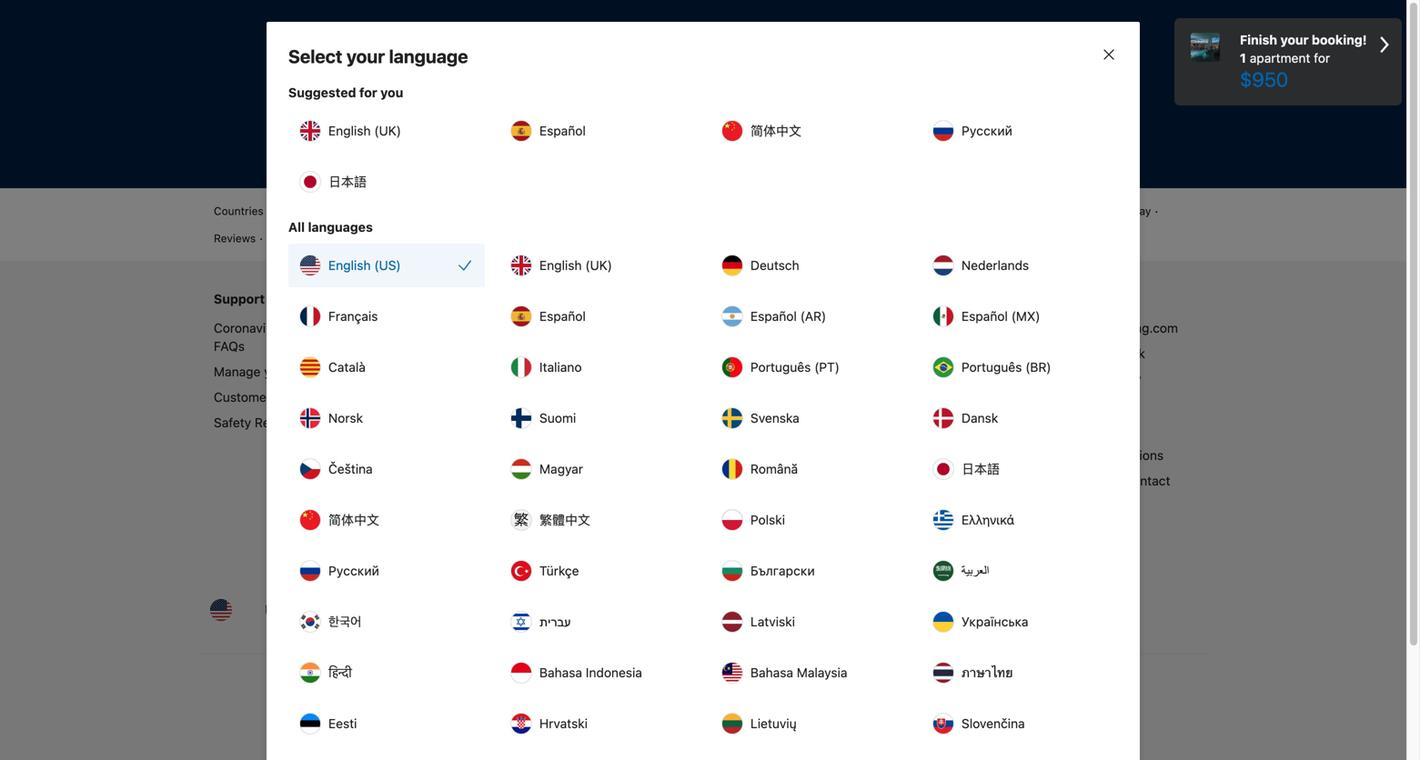 Task type: vqa. For each thing, say whether or not it's contained in the screenshot.


Task type: locate. For each thing, give the bounding box(es) containing it.
1 vertical spatial &
[[729, 346, 738, 361]]

日本語 button
[[288, 160, 485, 204], [922, 448, 1118, 491]]

0 horizontal spatial русский button
[[288, 550, 485, 593]]

booking.com up work
[[1102, 321, 1179, 336]]

your up apartment
[[1281, 32, 1309, 47]]

for inside booking.com for travel agents
[[532, 525, 548, 540]]

slovenčina
[[962, 717, 1025, 732]]

0 vertical spatial travel
[[452, 372, 487, 387]]

your for manage
[[264, 365, 290, 380]]

english (uk) button up the program
[[500, 244, 696, 288]]

0 vertical spatial (uk)
[[374, 123, 401, 138]]

for for booking.com for business
[[532, 397, 548, 412]]

1 horizontal spatial bahasa
[[751, 666, 794, 681]]

1 vertical spatial 日本語
[[962, 462, 1000, 477]]

english down "monthly"
[[329, 258, 371, 273]]

of
[[555, 679, 565, 692]]

0 horizontal spatial 日本語
[[329, 174, 367, 189]]

coronavirus (covid-19) faqs link
[[214, 321, 356, 354]]

customer service help link
[[214, 390, 347, 405]]

日本語
[[329, 174, 367, 189], [962, 462, 1000, 477]]

english inside english (us) button
[[329, 258, 371, 273]]

1 horizontal spatial and
[[732, 292, 755, 307]]

русский button up unique
[[922, 109, 1118, 153]]

eesti
[[329, 717, 357, 732]]

and up privacy & cookies link
[[732, 292, 755, 307]]

italiano
[[540, 360, 582, 375]]

english (uk) down suggested for you at left top
[[329, 123, 401, 138]]

română button
[[711, 448, 907, 491]]

$950
[[1240, 67, 1289, 91]]

help up norsk
[[322, 390, 347, 405]]

booking.com down travel articles link
[[452, 397, 528, 412]]

opentable image
[[932, 732, 995, 746], [932, 732, 995, 746]]

português for português (pt)
[[751, 360, 811, 375]]

your up customer service help
[[264, 365, 290, 380]]

italiano button
[[500, 346, 696, 390]]

2 español button from the top
[[500, 295, 696, 339]]

latviski button
[[711, 601, 907, 644]]

english for 日本語
[[329, 123, 371, 138]]

english (uk) up the program
[[540, 258, 612, 273]]

1 horizontal spatial travel
[[551, 525, 587, 540]]

dispute resolution link
[[690, 372, 796, 387]]

booking.com for booking.com for travel agents
[[452, 525, 528, 540]]

partner help link
[[877, 346, 949, 361]]

and for seasonal
[[508, 346, 530, 361]]

magyar
[[540, 462, 583, 477]]

2 terms from the top
[[690, 346, 726, 361]]

0 horizontal spatial and
[[508, 346, 530, 361]]

and right "travel"
[[851, 679, 870, 692]]

ελληνικά button
[[922, 499, 1118, 542]]

booking.com for booking.com is part of booking holdings inc., the world leader in online travel and related services.
[[449, 679, 516, 692]]

2 bahasa from the left
[[751, 666, 794, 681]]

genius loyalty program
[[452, 321, 587, 336]]

português
[[751, 360, 811, 375], [962, 360, 1022, 375]]

work
[[1115, 346, 1146, 361]]

(uk) down you
[[374, 123, 401, 138]]

0 vertical spatial 日本語 button
[[288, 160, 485, 204]]

1 horizontal spatial english (uk) button
[[500, 244, 696, 288]]

genius loyalty program link
[[452, 321, 587, 336]]

português (br) button
[[922, 346, 1118, 390]]

traveller review awards
[[452, 423, 593, 438]]

русский button
[[922, 109, 1118, 153], [288, 550, 485, 593]]

conditions
[[742, 346, 803, 361]]

1 vertical spatial 简体中文 button
[[288, 499, 485, 542]]

booking.com for business
[[452, 397, 604, 412]]

select your language
[[288, 46, 468, 67]]

0 horizontal spatial português
[[751, 360, 811, 375]]

settings
[[758, 292, 810, 307]]

privacy & cookies link
[[690, 321, 794, 336]]

français
[[329, 309, 378, 324]]

español button for español (ar)
[[500, 295, 696, 339]]

your inside dialog
[[347, 46, 385, 67]]

inc.,
[[661, 679, 683, 692]]

travel down the seasonal at the left
[[452, 372, 487, 387]]

help
[[923, 346, 949, 361], [322, 390, 347, 405]]

corporate contact link
[[1063, 474, 1171, 489]]

1 horizontal spatial русский button
[[922, 109, 1118, 153]]

suggested for you
[[288, 85, 403, 100]]

seasonal and holiday deals
[[452, 346, 611, 361]]

& down privacy & cookies link
[[729, 346, 738, 361]]

0 vertical spatial español button
[[500, 109, 696, 153]]

1 horizontal spatial 日本語 button
[[922, 448, 1118, 491]]

your up suggested for you at left top
[[347, 46, 385, 67]]

resolution
[[738, 372, 796, 387]]

(uk)
[[374, 123, 401, 138], [585, 258, 612, 273]]

booking.com is part of booking holdings inc., the world leader in online travel and related services.
[[449, 679, 958, 692]]

2 português from the left
[[962, 360, 1022, 375]]

suomi
[[540, 411, 576, 426]]

english
[[329, 123, 371, 138], [329, 258, 371, 273], [540, 258, 582, 273]]

bahasa inside button
[[751, 666, 794, 681]]

1 español button from the top
[[500, 109, 696, 153]]

1 bahasa from the left
[[540, 666, 582, 681]]

login
[[929, 321, 958, 336]]

1 horizontal spatial (uk)
[[585, 258, 612, 273]]

0 vertical spatial english (uk) button
[[288, 109, 485, 153]]

简体中文 button
[[711, 109, 907, 153], [288, 499, 485, 542]]

eesti button
[[288, 703, 485, 746]]

0 vertical spatial 简体中文 button
[[711, 109, 907, 153]]

extranet login link
[[877, 321, 958, 336]]

0 vertical spatial &
[[736, 321, 745, 336]]

1 vertical spatial 简体中文
[[329, 513, 379, 528]]

contact
[[1126, 474, 1171, 489]]

1 horizontal spatial português
[[962, 360, 1022, 375]]

your inside the finish your booking! 1 apartment for $950
[[1281, 32, 1309, 47]]

1 português from the left
[[751, 360, 811, 375]]

deutsch button
[[711, 244, 907, 288]]

(pt)
[[815, 360, 840, 375]]

日本語 button up ελληνικά button
[[922, 448, 1118, 491]]

1 vertical spatial and
[[508, 346, 530, 361]]

19)
[[338, 321, 356, 336]]

sustainability
[[1063, 372, 1142, 387]]

& up terms & conditions link on the top of page
[[736, 321, 745, 336]]

lietuvių button
[[711, 703, 907, 746]]

terms down privacy
[[690, 346, 726, 361]]

coronavirus
[[214, 321, 284, 336]]

booking.com left is
[[449, 679, 516, 692]]

日本語 button up stays
[[288, 160, 485, 204]]

1 vertical spatial (uk)
[[585, 258, 612, 273]]

we
[[1093, 346, 1112, 361]]

español button for 简体中文
[[500, 109, 696, 153]]

&
[[736, 321, 745, 336], [729, 346, 738, 361]]

for up review
[[532, 397, 548, 412]]

1 horizontal spatial help
[[923, 346, 949, 361]]

català
[[329, 360, 366, 375]]

monthly
[[315, 232, 356, 245]]

countries link
[[214, 203, 264, 219]]

manage your trips link
[[214, 365, 320, 380]]

restaurant reservations link
[[452, 499, 591, 514]]

1 vertical spatial русский
[[329, 564, 379, 579]]

1 vertical spatial 日本語 button
[[922, 448, 1118, 491]]

1 horizontal spatial english (uk)
[[540, 258, 612, 273]]

english down suggested for you at left top
[[329, 123, 371, 138]]

help up list your property link
[[923, 346, 949, 361]]

flight finder link
[[452, 474, 522, 489]]

0 horizontal spatial 简体中文 button
[[288, 499, 485, 542]]

agoda image
[[726, 732, 763, 746]]

bahasa inside button
[[540, 666, 582, 681]]

reviews link
[[214, 230, 256, 247]]

1 terms from the top
[[690, 292, 729, 307]]

0 horizontal spatial bahasa
[[540, 666, 582, 681]]

for down booking!
[[1314, 51, 1331, 66]]

customer
[[214, 390, 271, 405]]

0 horizontal spatial (uk)
[[374, 123, 401, 138]]

related
[[873, 679, 909, 692]]

and down genius loyalty program link
[[508, 346, 530, 361]]

business
[[551, 397, 604, 412]]

русский button up 한국어 button
[[288, 550, 485, 593]]

2 horizontal spatial and
[[851, 679, 870, 692]]

العربية button
[[922, 550, 1118, 593]]

dispute resolution
[[690, 372, 796, 387]]

for left you
[[359, 85, 377, 100]]

(uk) up the program
[[585, 258, 612, 273]]

0 horizontal spatial english (uk)
[[329, 123, 401, 138]]

terms up privacy
[[690, 292, 729, 307]]

travel
[[819, 679, 847, 692]]

booking.com inside booking.com for travel agents
[[452, 525, 528, 540]]

0 vertical spatial help
[[923, 346, 949, 361]]

your for finish
[[1281, 32, 1309, 47]]

português for português (br)
[[962, 360, 1022, 375]]

español (ar) button
[[711, 295, 907, 339]]

1 horizontal spatial русский
[[962, 123, 1013, 138]]

your down partner help
[[901, 372, 927, 387]]

español
[[540, 123, 586, 138], [540, 309, 586, 324], [751, 309, 797, 324], [962, 309, 1008, 324]]

how
[[1063, 346, 1089, 361]]

statement
[[721, 423, 780, 438]]

rentalcars image
[[792, 732, 903, 746], [792, 732, 903, 746]]

for down reservations
[[532, 525, 548, 540]]

travel inside booking.com for travel agents
[[551, 525, 587, 540]]

english (uk) button down you
[[288, 109, 485, 153]]

travel articles
[[452, 372, 533, 387]]

日本語 up languages
[[329, 174, 367, 189]]

flight
[[452, 474, 485, 489]]

1 vertical spatial english (uk)
[[540, 258, 612, 273]]

0 vertical spatial terms
[[690, 292, 729, 307]]

manage your trips
[[214, 365, 320, 380]]

0 horizontal spatial русский
[[329, 564, 379, 579]]

priceline.com image
[[529, 732, 591, 746], [529, 732, 591, 746]]

review
[[505, 423, 547, 438]]

suggested
[[288, 85, 356, 100]]

agoda image
[[726, 732, 763, 746]]

booking.com up agents
[[452, 525, 528, 540]]

privacy
[[690, 321, 733, 336]]

corporate
[[1063, 474, 1123, 489]]

1 horizontal spatial 简体中文
[[751, 123, 802, 138]]

български
[[751, 564, 815, 579]]

hrvatski button
[[500, 703, 696, 746]]

1 vertical spatial español button
[[500, 295, 696, 339]]

русский
[[962, 123, 1013, 138], [329, 564, 379, 579]]

booking.com
[[1102, 321, 1179, 336], [452, 397, 528, 412], [452, 525, 528, 540], [449, 679, 516, 692]]

for inside the finish your booking! 1 apartment for $950
[[1314, 51, 1331, 66]]

0 horizontal spatial help
[[322, 390, 347, 405]]

0 vertical spatial русский
[[962, 123, 1013, 138]]

0 horizontal spatial 简体中文
[[329, 513, 379, 528]]

bahasa for bahasa indonesia
[[540, 666, 582, 681]]

0 vertical spatial english (uk)
[[329, 123, 401, 138]]

0 horizontal spatial 日本語 button
[[288, 160, 485, 204]]

suomi button
[[500, 397, 696, 440]]

coronavirus (covid-19) faqs
[[214, 321, 356, 354]]

for inside select your language dialog
[[359, 85, 377, 100]]

(br)
[[1026, 360, 1052, 375]]

restaurant reservations
[[452, 499, 591, 514]]

0 vertical spatial and
[[732, 292, 755, 307]]

part
[[531, 679, 552, 692]]

about booking.com link
[[1063, 321, 1179, 336]]

1 horizontal spatial 简体中文 button
[[711, 109, 907, 153]]

2 vertical spatial and
[[851, 679, 870, 692]]

reservations
[[519, 499, 591, 514]]

travel down reservations
[[551, 525, 587, 540]]

1 vertical spatial travel
[[551, 525, 587, 540]]

1 vertical spatial terms
[[690, 346, 726, 361]]

日本語 down 'dansk'
[[962, 462, 1000, 477]]



Task type: describe. For each thing, give the bounding box(es) containing it.
genius
[[452, 321, 492, 336]]

manage
[[214, 365, 261, 380]]

unique
[[1041, 205, 1077, 218]]

affiliate
[[946, 397, 989, 412]]

world
[[706, 679, 734, 692]]

select your language dialog
[[245, 0, 1162, 761]]

leader
[[737, 679, 770, 692]]

online
[[785, 679, 816, 692]]

0 vertical spatial 简体中文
[[751, 123, 802, 138]]

& for privacy
[[736, 321, 745, 336]]

places
[[1080, 205, 1114, 218]]

english up the program
[[540, 258, 582, 273]]

how we work link
[[1063, 346, 1146, 361]]

corporate contact
[[1063, 474, 1171, 489]]

booking!
[[1312, 32, 1367, 47]]

traveller review awards link
[[452, 423, 593, 438]]

latviski
[[751, 615, 795, 630]]

english (us) button
[[288, 244, 485, 288]]

and for terms
[[732, 292, 755, 307]]

the
[[686, 679, 703, 692]]

bahasa for bahasa malaysia
[[751, 666, 794, 681]]

deals
[[579, 346, 611, 361]]

& for terms
[[729, 346, 738, 361]]

dansk button
[[922, 397, 1118, 440]]

about booking.com
[[1063, 321, 1179, 336]]

booking.com for booking.com for business
[[452, 397, 528, 412]]

bahasa malaysia
[[751, 666, 848, 681]]

flight finder
[[452, 474, 522, 489]]

繁體中文
[[540, 513, 591, 528]]

dansk
[[962, 411, 999, 426]]

unique places to stay
[[1041, 205, 1152, 218]]

0 horizontal spatial travel
[[452, 372, 487, 387]]

한국어
[[329, 615, 362, 630]]

español inside button
[[962, 309, 1008, 324]]

1 vertical spatial русский button
[[288, 550, 485, 593]]

עברית button
[[500, 601, 696, 644]]

extranet
[[877, 321, 926, 336]]

become an affiliate link
[[877, 397, 989, 412]]

terms for terms & conditions
[[690, 346, 726, 361]]

discover
[[267, 232, 312, 245]]

rightchevron image
[[1381, 31, 1390, 58]]

msa statement
[[690, 423, 780, 438]]

is
[[519, 679, 528, 692]]

your for list
[[901, 372, 927, 387]]

terms for terms and settings
[[690, 292, 729, 307]]

čeština
[[329, 462, 373, 477]]

0 horizontal spatial english (uk) button
[[288, 109, 485, 153]]

(covid-
[[288, 321, 338, 336]]

booking.com for business link
[[452, 397, 604, 412]]

Your email address email field
[[455, 99, 796, 143]]

indonesia
[[586, 666, 642, 681]]

english for english (uk)
[[329, 258, 371, 273]]

don't sell my info link
[[690, 397, 791, 412]]

booking
[[568, 679, 610, 692]]

faqs
[[214, 339, 245, 354]]

(ar)
[[801, 309, 827, 324]]

0 vertical spatial русский button
[[922, 109, 1118, 153]]

your for select
[[347, 46, 385, 67]]

português (br)
[[962, 360, 1052, 375]]

countries
[[214, 205, 264, 218]]

relations
[[1114, 448, 1164, 463]]

română
[[751, 462, 798, 477]]

magyar button
[[500, 448, 696, 491]]

list your property link
[[877, 372, 981, 387]]

loyalty
[[496, 321, 534, 336]]

list
[[877, 372, 898, 387]]

investor
[[1063, 448, 1110, 463]]

finder
[[488, 474, 522, 489]]

türkçe
[[540, 564, 579, 579]]

0 vertical spatial 日本語
[[329, 174, 367, 189]]

trips
[[294, 365, 320, 380]]

center
[[313, 416, 353, 431]]

finish
[[1240, 32, 1278, 47]]

property
[[931, 372, 981, 387]]

1 vertical spatial help
[[322, 390, 347, 405]]

finish your booking! 1 apartment for $950
[[1240, 32, 1367, 91]]

polski button
[[711, 499, 907, 542]]

(us)
[[374, 258, 401, 273]]

holdings
[[613, 679, 658, 692]]

(uk) for the leftmost english (uk) button
[[374, 123, 401, 138]]

car
[[452, 448, 472, 463]]

safety resource center
[[214, 416, 353, 431]]

català button
[[288, 346, 485, 390]]

(uk) for the bottom english (uk) button
[[585, 258, 612, 273]]

msa
[[690, 423, 717, 438]]

for for booking.com for travel agents
[[532, 525, 548, 540]]

español (ar)
[[751, 309, 827, 324]]

українська
[[962, 615, 1029, 630]]

don't
[[690, 397, 722, 412]]

traveller
[[452, 423, 502, 438]]

한국어 button
[[288, 601, 485, 644]]

service
[[275, 390, 318, 405]]

restaurant
[[452, 499, 515, 514]]

rental
[[476, 448, 509, 463]]

terms and settings
[[690, 292, 810, 307]]

for for suggested for you
[[359, 85, 377, 100]]

about
[[1063, 321, 1099, 336]]

services.
[[912, 679, 958, 692]]

don't sell my info
[[690, 397, 791, 412]]

agents
[[452, 543, 493, 558]]

english (us)
[[329, 258, 401, 273]]

(mx)
[[1012, 309, 1041, 324]]

unique places to stay link
[[1041, 203, 1152, 219]]

holiday
[[534, 346, 576, 361]]

become
[[877, 397, 925, 412]]

español inside button
[[751, 309, 797, 324]]

1 vertical spatial english (uk) button
[[500, 244, 696, 288]]

polski
[[751, 513, 785, 528]]

partner help
[[877, 346, 949, 361]]

1 horizontal spatial 日本語
[[962, 462, 1000, 477]]



